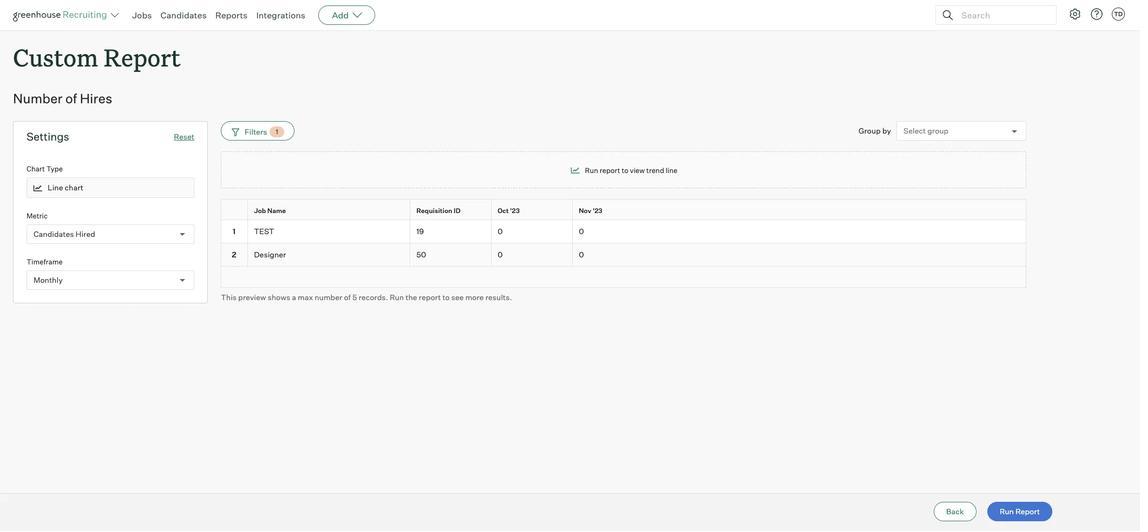 Task type: describe. For each thing, give the bounding box(es) containing it.
nov '23
[[579, 207, 602, 215]]

by
[[882, 126, 891, 135]]

0 vertical spatial of
[[65, 91, 77, 107]]

line chart
[[48, 183, 83, 193]]

view
[[630, 166, 645, 175]]

oct '23
[[498, 207, 520, 215]]

requisition id
[[416, 207, 460, 215]]

back
[[946, 507, 964, 516]]

run for run report
[[1000, 507, 1014, 516]]

row containing 2
[[221, 243, 1026, 267]]

hires
[[80, 91, 112, 107]]

19
[[416, 227, 424, 236]]

run report button
[[987, 502, 1052, 522]]

candidates for candidates
[[161, 10, 207, 21]]

designer
[[254, 250, 286, 259]]

group by
[[859, 126, 891, 135]]

timeframe
[[27, 257, 63, 266]]

row group containing 1
[[221, 220, 1026, 267]]

results.
[[485, 293, 512, 302]]

add button
[[318, 5, 375, 25]]

number of hires
[[13, 91, 112, 107]]

see
[[451, 293, 464, 302]]

report for custom report
[[104, 41, 181, 73]]

run for run report to view trend line
[[585, 166, 598, 175]]

run report
[[1000, 507, 1040, 516]]

1 horizontal spatial report
[[600, 166, 620, 175]]

greenhouse recruiting image
[[13, 9, 110, 22]]

filter image
[[230, 127, 239, 137]]

hired
[[76, 229, 95, 239]]

type
[[46, 165, 63, 173]]

line
[[666, 166, 677, 175]]

chart
[[65, 183, 83, 193]]

job name
[[254, 207, 286, 215]]

filters
[[245, 127, 267, 136]]

the
[[406, 293, 417, 302]]

candidates link
[[161, 10, 207, 21]]

integrations
[[256, 10, 305, 21]]

50
[[416, 250, 426, 259]]

reset
[[174, 132, 194, 141]]

monthly
[[34, 275, 63, 285]]

0 horizontal spatial run
[[390, 293, 404, 302]]

requisition
[[416, 207, 452, 215]]

0 horizontal spatial report
[[419, 293, 441, 302]]

max
[[298, 293, 313, 302]]

job name column header
[[248, 200, 412, 222]]

custom
[[13, 41, 98, 73]]

jobs link
[[132, 10, 152, 21]]

td
[[1114, 10, 1123, 18]]

1 horizontal spatial to
[[622, 166, 628, 175]]

number
[[315, 293, 342, 302]]



Task type: vqa. For each thing, say whether or not it's contained in the screenshot.
the bottommost RUN
yes



Task type: locate. For each thing, give the bounding box(es) containing it.
integrations link
[[256, 10, 305, 21]]

1 vertical spatial candidates
[[34, 229, 74, 239]]

0 horizontal spatial of
[[65, 91, 77, 107]]

back button
[[934, 502, 976, 522]]

table
[[221, 199, 1026, 288]]

chart type
[[27, 165, 63, 173]]

preview
[[238, 293, 266, 302]]

more
[[465, 293, 484, 302]]

'23 for oct '23
[[510, 207, 520, 215]]

3 row from the top
[[221, 243, 1026, 267]]

run inside button
[[1000, 507, 1014, 516]]

0 horizontal spatial to
[[442, 293, 450, 302]]

group
[[927, 126, 949, 136]]

job
[[254, 207, 266, 215]]

name
[[267, 207, 286, 215]]

a
[[292, 293, 296, 302]]

1 vertical spatial of
[[344, 293, 351, 302]]

1 vertical spatial to
[[442, 293, 450, 302]]

reports link
[[215, 10, 248, 21]]

td button
[[1112, 8, 1125, 21]]

this preview shows a max number of 5 records. run the report to see more results.
[[221, 293, 512, 302]]

0 horizontal spatial 1
[[233, 227, 236, 236]]

this
[[221, 293, 237, 302]]

2 row from the top
[[221, 220, 1026, 243]]

0 vertical spatial to
[[622, 166, 628, 175]]

to left see
[[442, 293, 450, 302]]

1 horizontal spatial run
[[585, 166, 598, 175]]

0 vertical spatial report
[[600, 166, 620, 175]]

shows
[[268, 293, 290, 302]]

0 horizontal spatial '23
[[510, 207, 520, 215]]

candidates down the metric
[[34, 229, 74, 239]]

1
[[276, 128, 278, 136], [233, 227, 236, 236]]

candidates hired
[[34, 229, 95, 239]]

0
[[498, 227, 503, 236], [579, 227, 584, 236], [498, 250, 503, 259], [579, 250, 584, 259]]

2 horizontal spatial run
[[1000, 507, 1014, 516]]

settings
[[27, 130, 69, 144]]

2 vertical spatial run
[[1000, 507, 1014, 516]]

group
[[859, 126, 881, 135]]

0 vertical spatial candidates
[[161, 10, 207, 21]]

row containing 1
[[221, 220, 1026, 243]]

1 horizontal spatial of
[[344, 293, 351, 302]]

number
[[13, 91, 63, 107]]

id
[[454, 207, 460, 215]]

line
[[48, 183, 63, 193]]

1 horizontal spatial '23
[[593, 207, 602, 215]]

report right the at bottom left
[[419, 293, 441, 302]]

reports
[[215, 10, 248, 21]]

row group
[[221, 220, 1026, 267]]

of
[[65, 91, 77, 107], [344, 293, 351, 302]]

of left hires
[[65, 91, 77, 107]]

add
[[332, 10, 349, 21]]

report
[[104, 41, 181, 73], [1015, 507, 1040, 516]]

select
[[903, 126, 926, 136]]

'23 right oct at top
[[510, 207, 520, 215]]

of left the "5"
[[344, 293, 351, 302]]

table containing 1
[[221, 199, 1026, 288]]

records.
[[359, 293, 388, 302]]

1 vertical spatial report
[[419, 293, 441, 302]]

1 vertical spatial run
[[390, 293, 404, 302]]

run report to view trend line
[[585, 166, 677, 175]]

run
[[585, 166, 598, 175], [390, 293, 404, 302], [1000, 507, 1014, 516]]

requisition id column header
[[410, 200, 494, 222]]

'23 inside column header
[[510, 207, 520, 215]]

jobs
[[132, 10, 152, 21]]

nov
[[579, 207, 591, 215]]

1 cell
[[221, 220, 248, 243]]

1 vertical spatial report
[[1015, 507, 1040, 516]]

candidates right jobs
[[161, 10, 207, 21]]

candidates for candidates hired
[[34, 229, 74, 239]]

1 row from the top
[[221, 199, 1026, 222]]

'23 right nov
[[593, 207, 602, 215]]

chart
[[27, 165, 45, 173]]

td button
[[1110, 5, 1127, 23]]

2
[[232, 250, 236, 259]]

row containing job name
[[221, 199, 1026, 222]]

'23
[[510, 207, 520, 215], [593, 207, 602, 215]]

1 horizontal spatial candidates
[[161, 10, 207, 21]]

1 vertical spatial 1
[[233, 227, 236, 236]]

0 vertical spatial run
[[585, 166, 598, 175]]

1 up 2
[[233, 227, 236, 236]]

0 vertical spatial report
[[104, 41, 181, 73]]

2 cell
[[221, 243, 248, 267]]

run up nov '23
[[585, 166, 598, 175]]

configure image
[[1069, 8, 1082, 21]]

1 right filters on the top of page
[[276, 128, 278, 136]]

0 horizontal spatial report
[[104, 41, 181, 73]]

to
[[622, 166, 628, 175], [442, 293, 450, 302]]

report inside run report button
[[1015, 507, 1040, 516]]

row
[[221, 199, 1026, 222], [221, 220, 1026, 243], [221, 243, 1026, 267]]

report for run report
[[1015, 507, 1040, 516]]

'23 for nov '23
[[593, 207, 602, 215]]

0 vertical spatial 1
[[276, 128, 278, 136]]

oct
[[498, 207, 509, 215]]

5
[[352, 293, 357, 302]]

reset link
[[174, 132, 194, 141]]

1 inside cell
[[233, 227, 236, 236]]

column header
[[221, 200, 250, 222]]

oct '23 column header
[[492, 200, 575, 222]]

test
[[254, 227, 274, 236]]

to left view
[[622, 166, 628, 175]]

candidates
[[161, 10, 207, 21], [34, 229, 74, 239]]

1 horizontal spatial report
[[1015, 507, 1040, 516]]

run right back
[[1000, 507, 1014, 516]]

metric
[[27, 211, 48, 220]]

report left view
[[600, 166, 620, 175]]

report
[[600, 166, 620, 175], [419, 293, 441, 302]]

0 horizontal spatial candidates
[[34, 229, 74, 239]]

select group
[[903, 126, 949, 136]]

2 '23 from the left
[[593, 207, 602, 215]]

custom report
[[13, 41, 181, 73]]

run left the at bottom left
[[390, 293, 404, 302]]

1 horizontal spatial 1
[[276, 128, 278, 136]]

1 '23 from the left
[[510, 207, 520, 215]]

trend
[[646, 166, 664, 175]]

Search text field
[[959, 7, 1046, 23]]



